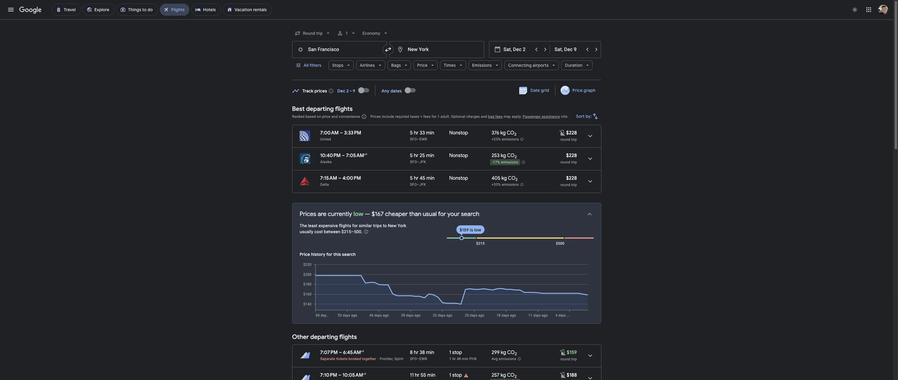 Task type: vqa. For each thing, say whether or not it's contained in the screenshot.
rightmost Prices
yes



Task type: locate. For each thing, give the bounding box(es) containing it.
sfo down '8' in the left of the page
[[410, 357, 417, 361]]

round
[[561, 138, 571, 142], [561, 160, 571, 164], [561, 183, 571, 187], [561, 357, 571, 362]]

3 $228 from the top
[[567, 175, 577, 181]]

flights up "$215–500"
[[339, 223, 351, 228]]

1 vertical spatial 1 stop flight. element
[[450, 372, 462, 379]]

– inside the 8 hr 38 min sfo – ewr
[[417, 357, 420, 361]]

bag
[[488, 115, 495, 119]]

2 for 405
[[516, 177, 518, 182]]

fees right bag
[[496, 115, 503, 119]]

total duration 5 hr 33 min. element
[[410, 130, 450, 137]]

0 vertical spatial $228
[[567, 130, 577, 136]]

2 vertical spatial nonstop
[[450, 175, 468, 181]]

 image
[[378, 357, 379, 361]]

the least expensive flights for similar trips to new york usually cost between $215–500 .
[[300, 223, 407, 234]]

nonstop flight. element
[[450, 130, 468, 137], [450, 153, 468, 160], [450, 175, 468, 182]]

stops button
[[329, 58, 354, 73]]

1 vertical spatial this price for this flight doesn't include overhead bin access. if you need a carry-on bag, use the bags filter to update prices. image
[[560, 349, 567, 356]]

1 vertical spatial stop
[[453, 372, 462, 378]]

sort by: button
[[574, 109, 602, 124]]

min right 55
[[428, 372, 436, 378]]

all
[[304, 63, 309, 68]]

trip down $228 text box on the top
[[572, 183, 577, 187]]

kg up the -17% emissions
[[501, 153, 506, 159]]

dec 2 – 9
[[338, 88, 356, 94]]

2 for 253
[[515, 155, 517, 160]]

prices right learn more about ranking image at the left of the page
[[371, 115, 381, 119]]

hr for 5 hr 25 min
[[414, 153, 419, 159]]

min inside 5 hr 33 min sfo – ewr
[[426, 130, 434, 136]]

0 vertical spatial 5
[[410, 130, 413, 136]]

0 vertical spatial ewr
[[420, 137, 427, 141]]

17%
[[493, 160, 500, 165]]

1 vertical spatial search
[[342, 252, 356, 257]]

5 left 25
[[410, 153, 413, 159]]

change appearance image
[[848, 2, 863, 17]]

$159 left is
[[460, 227, 469, 233]]

0 horizontal spatial $159
[[460, 227, 469, 233]]

kg for 253
[[501, 153, 506, 159]]

round trip down $228 text field
[[561, 138, 577, 142]]

separate tickets booked together. this trip includes tickets from multiple airlines. missed connections may be protected by kiwi.com.. element down 10:05 am
[[320, 380, 377, 380]]

$228 round trip up $228 text box on the top
[[561, 153, 577, 164]]

stops
[[332, 63, 344, 68]]

for up "$215–500"
[[353, 223, 358, 228]]

11
[[410, 372, 414, 378]]

2 inside '253 kg co 2'
[[515, 155, 517, 160]]

flights up 6:45 am
[[340, 333, 357, 341]]

min for 5 hr 25 min
[[426, 153, 435, 159]]

$228 down the sort in the right top of the page
[[567, 130, 577, 136]]

2 vertical spatial price
[[300, 252, 310, 257]]

5 for 5 hr 33 min
[[410, 130, 413, 136]]

0 vertical spatial nonstop flight. element
[[450, 130, 468, 137]]

loading results progress bar
[[0, 19, 894, 21]]

2 vertical spatial this price for this flight doesn't include overhead bin access. if you need a carry-on bag, use the bags filter to update prices. image
[[560, 372, 567, 379]]

total duration 5 hr 25 min. element
[[410, 153, 450, 160]]

required
[[395, 115, 409, 119]]

1 round trip from the top
[[561, 138, 577, 142]]

find the best price region
[[292, 83, 602, 101]]

0 vertical spatial search
[[461, 210, 480, 218]]

this price for this flight doesn't include overhead bin access. if you need a carry-on bag, use the bags filter to update prices. image down assistance
[[559, 129, 567, 136]]

co up the -17% emissions
[[507, 153, 515, 159]]

price graph
[[573, 88, 596, 93]]

taxes
[[410, 115, 420, 119]]

7:10 pm
[[320, 372, 337, 378]]

search right this
[[342, 252, 356, 257]]

2 $228 from the top
[[567, 153, 577, 159]]

learn more about price insights image
[[364, 230, 369, 234]]

separate tickets booked together. this trip includes tickets from multiple airlines. missed connections may be protected by kiwi.com.. element containing separate tickets booked together
[[320, 357, 377, 361]]

2 inside 257 kg co 2
[[515, 374, 517, 379]]

1 vertical spatial ewr
[[420, 357, 427, 361]]

price
[[322, 115, 331, 119]]

1 fees from the left
[[424, 115, 431, 119]]

sfo down total duration 5 hr 25 min. element
[[410, 160, 417, 164]]

kg up avg emissions
[[501, 350, 506, 356]]

228 US dollars text field
[[567, 175, 577, 181]]

min right 48
[[462, 357, 469, 361]]

228 US dollars text field
[[567, 153, 577, 159]]

price inside popup button
[[418, 63, 428, 68]]

low left — at the bottom left
[[354, 210, 364, 218]]

together
[[362, 357, 377, 361]]

ewr
[[420, 137, 427, 141], [420, 357, 427, 361]]

0 vertical spatial prices
[[371, 115, 381, 119]]

separate tickets booked together. this trip includes tickets from multiple airlines. missed connections may be protected by kiwi.com.. element
[[320, 357, 377, 361], [320, 380, 377, 380]]

this price for this flight doesn't include overhead bin access. if you need a carry-on bag, use the bags filter to update prices. image left "flight details. leaves san francisco international airport at 7:10 pm on saturday, december 2 and arrives at laguardia airport at 10:05 am on sunday, december 3." image
[[560, 372, 567, 379]]

and left bag
[[481, 115, 488, 119]]

0 vertical spatial stop
[[453, 350, 462, 356]]

sfo down total duration 5 hr 45 min. element at the top
[[410, 183, 417, 187]]

1 stop flight. element
[[450, 350, 462, 357], [450, 372, 462, 379]]

2 horizontal spatial price
[[573, 88, 583, 93]]

2 for 376
[[515, 132, 517, 137]]

2 round trip from the top
[[561, 357, 577, 362]]

min inside 5 hr 25 min sfo – jfk
[[426, 153, 435, 159]]

1 vertical spatial $228 round trip
[[561, 175, 577, 187]]

7:10 pm – 10:05 am + 1
[[320, 372, 366, 378]]

376
[[492, 130, 500, 136]]

– down total duration 5 hr 25 min. element
[[417, 160, 420, 164]]

jfk down 25
[[420, 160, 426, 164]]

may
[[504, 115, 511, 119]]

2 vertical spatial flights
[[340, 333, 357, 341]]

hr left 25
[[414, 153, 419, 159]]

2 right 257
[[515, 374, 517, 379]]

0 vertical spatial separate tickets booked together. this trip includes tickets from multiple airlines. missed connections may be protected by kiwi.com.. element
[[320, 357, 377, 361]]

2 inside 376 kg co 2
[[515, 132, 517, 137]]

trips
[[373, 223, 382, 228]]

phx
[[470, 357, 477, 361]]

emissions
[[472, 63, 492, 68]]

round trip down 159 us dollars text box
[[561, 357, 577, 362]]

passenger assistance button
[[523, 115, 560, 119]]

1 vertical spatial separate tickets booked together. this trip includes tickets from multiple airlines. missed connections may be protected by kiwi.com.. element
[[320, 380, 377, 380]]

– inside 7:15 am – 4:00 pm delta
[[339, 175, 342, 181]]

price graph button
[[557, 85, 601, 96]]

3 nonstop from the top
[[450, 175, 468, 181]]

sfo inside the 8 hr 38 min sfo – ewr
[[410, 357, 417, 361]]

2 and from the left
[[481, 115, 488, 119]]

ewr down 38
[[420, 357, 427, 361]]

sfo inside 5 hr 33 min sfo – ewr
[[410, 137, 417, 141]]

1 inside 1 popup button
[[346, 31, 348, 36]]

2 stop from the top
[[453, 372, 462, 378]]

kg for 299
[[501, 350, 506, 356]]

co inside 405 kg co 2
[[508, 175, 516, 181]]

flight details. leaves san francisco international airport at 7:00 am on saturday, december 2 and arrives at newark liberty international airport at 3:33 pm on saturday, december 2. image
[[583, 129, 598, 143]]

leaves san francisco international airport at 7:10 pm on saturday, december 2 and arrives at laguardia airport at 10:05 am on sunday, december 3. element
[[320, 372, 366, 378]]

for left this
[[327, 252, 333, 257]]

emissions down 299 kg co 2
[[499, 357, 517, 361]]

co up avg emissions
[[508, 350, 515, 356]]

1 inside 10:40 pm – 7:05 am + 1
[[366, 152, 367, 156]]

– inside 5 hr 33 min sfo – ewr
[[417, 137, 420, 141]]

0 vertical spatial this price for this flight doesn't include overhead bin access. if you need a carry-on bag, use the bags filter to update prices. image
[[559, 129, 567, 136]]

min inside 1 stop 1 hr 48 min phx
[[462, 357, 469, 361]]

$228 round trip for 253
[[561, 153, 577, 164]]

kg right 257
[[501, 372, 506, 378]]

7:07 pm
[[320, 350, 338, 356]]

1
[[346, 31, 348, 36], [438, 115, 440, 119], [366, 152, 367, 156], [363, 349, 364, 353], [450, 350, 451, 356], [450, 357, 452, 361], [365, 372, 366, 376], [450, 372, 451, 378]]

2 trip from the top
[[572, 160, 577, 164]]

round down $228 text field
[[561, 138, 571, 142]]

flights up convenience
[[335, 105, 353, 113]]

for left adult.
[[432, 115, 437, 119]]

2 nonstop flight. element from the top
[[450, 153, 468, 160]]

connecting
[[509, 63, 532, 68]]

$228 round trip left flight details. leaves san francisco international airport at 7:15 am on saturday, december 2 and arrives at john f. kennedy international airport at 4:00 pm on saturday, december 2. icon
[[561, 175, 577, 187]]

2 for 299
[[515, 352, 517, 357]]

11 hr 55 min
[[410, 372, 436, 378]]

stop for 1 stop 1 hr 48 min phx
[[453, 350, 462, 356]]

include
[[382, 115, 394, 119]]

$228 left flight details. leaves san francisco international airport at 10:40 pm on saturday, december 2 and arrives at john f. kennedy international airport at 7:05 am on sunday, december 3. image in the right top of the page
[[567, 153, 577, 159]]

$228 round trip for 405
[[561, 175, 577, 187]]

jfk inside 5 hr 45 min sfo – jfk
[[420, 183, 426, 187]]

1 horizontal spatial search
[[461, 210, 480, 218]]

3 5 from the top
[[410, 175, 413, 181]]

2 vertical spatial nonstop flight. element
[[450, 175, 468, 182]]

2 inside 299 kg co 2
[[515, 352, 517, 357]]

– down total duration 5 hr 45 min. element at the top
[[417, 183, 420, 187]]

currently
[[328, 210, 352, 218]]

stop down 48
[[453, 372, 462, 378]]

0 horizontal spatial fees
[[424, 115, 431, 119]]

+ inside 7:07 pm – 6:45 am + 1
[[361, 349, 363, 353]]

kg inside 376 kg co 2
[[501, 130, 506, 136]]

ewr for 38
[[420, 357, 427, 361]]

—
[[365, 210, 370, 218]]

+ for 6:45 am
[[361, 349, 363, 353]]

7:15 am – 4:00 pm delta
[[320, 175, 361, 187]]

similar
[[359, 223, 372, 228]]

None text field
[[292, 41, 387, 58]]

33
[[420, 130, 425, 136]]

hr right '8' in the left of the page
[[414, 350, 419, 356]]

1 $228 round trip from the top
[[561, 153, 577, 164]]

2 fees from the left
[[496, 115, 503, 119]]

kg for 257
[[501, 372, 506, 378]]

leaves san francisco international airport at 7:15 am on saturday, december 2 and arrives at john f. kennedy international airport at 4:00 pm on saturday, december 2. element
[[320, 175, 361, 181]]

sfo inside 5 hr 25 min sfo – jfk
[[410, 160, 417, 164]]

flight details. leaves san francisco international airport at 7:07 pm on saturday, december 2 and arrives at newark liberty international airport at 6:45 am on sunday, december 3. image
[[583, 349, 598, 363]]

co inside 299 kg co 2
[[508, 350, 515, 356]]

prices
[[315, 88, 327, 94]]

1 nonstop from the top
[[450, 130, 468, 136]]

ewr inside 5 hr 33 min sfo – ewr
[[420, 137, 427, 141]]

0 vertical spatial price
[[418, 63, 428, 68]]

2 inside 405 kg co 2
[[516, 177, 518, 182]]

– inside 7:10 pm – 10:05 am + 1
[[339, 372, 342, 378]]

2 $228 round trip from the top
[[561, 175, 577, 187]]

co inside 257 kg co 2
[[507, 372, 515, 378]]

1 horizontal spatial $159
[[567, 350, 577, 356]]

departing up 7:07 pm
[[311, 333, 338, 341]]

+33%
[[492, 183, 501, 187]]

1 vertical spatial $159
[[567, 350, 577, 356]]

min right 33
[[426, 130, 434, 136]]

alaska
[[320, 160, 332, 164]]

graph
[[584, 88, 596, 93]]

3 trip from the top
[[572, 183, 577, 187]]

Departure time: 7:07 PM. text field
[[320, 350, 338, 356]]

co inside '253 kg co 2'
[[507, 153, 515, 159]]

1 sfo from the top
[[410, 137, 417, 141]]

hr inside 5 hr 45 min sfo – jfk
[[414, 175, 419, 181]]

Departure text field
[[504, 41, 532, 58]]

airlines button
[[356, 58, 385, 73]]

kg inside '253 kg co 2'
[[501, 153, 506, 159]]

fees right taxes
[[424, 115, 431, 119]]

– right 7:15 am text field
[[339, 175, 342, 181]]

3 sfo from the top
[[410, 183, 417, 187]]

2 sfo from the top
[[410, 160, 417, 164]]

1 vertical spatial departing
[[311, 333, 338, 341]]

Arrival time: 4:00 PM. text field
[[343, 175, 361, 181]]

2 vertical spatial 5
[[410, 175, 413, 181]]

trip
[[572, 138, 577, 142], [572, 160, 577, 164], [572, 183, 577, 187], [572, 357, 577, 362]]

1 vertical spatial prices
[[300, 210, 317, 218]]

leaves san francisco international airport at 10:40 pm on saturday, december 2 and arrives at john f. kennedy international airport at 7:05 am on sunday, december 3. element
[[320, 152, 367, 159]]

5 left 45
[[410, 175, 413, 181]]

for inside the least expensive flights for similar trips to new york usually cost between $215–500 .
[[353, 223, 358, 228]]

1 vertical spatial 5
[[410, 153, 413, 159]]

prices up the
[[300, 210, 317, 218]]

sfo
[[410, 137, 417, 141], [410, 160, 417, 164], [410, 183, 417, 187], [410, 357, 417, 361]]

and right price
[[332, 115, 338, 119]]

departing for other
[[311, 333, 338, 341]]

0 vertical spatial low
[[354, 210, 364, 218]]

and
[[332, 115, 338, 119], [481, 115, 488, 119]]

min inside the 8 hr 38 min sfo – ewr
[[426, 350, 435, 356]]

avg
[[492, 357, 498, 361]]

co for 405
[[508, 175, 516, 181]]

co inside 376 kg co 2
[[507, 130, 515, 136]]

1 vertical spatial jfk
[[420, 183, 426, 187]]

main content containing best departing flights
[[292, 83, 608, 380]]

+
[[421, 115, 423, 119], [364, 152, 366, 156], [361, 349, 363, 353], [363, 372, 365, 376]]

1 vertical spatial $228
[[567, 153, 577, 159]]

hr left 45
[[414, 175, 419, 181]]

jfk for 45
[[420, 183, 426, 187]]

co up +33% emissions
[[508, 175, 516, 181]]

hr left 33
[[414, 130, 419, 136]]

1 vertical spatial price
[[573, 88, 583, 93]]

flights for other departing flights
[[340, 333, 357, 341]]

None field
[[292, 28, 334, 39], [360, 28, 391, 39], [292, 28, 334, 39], [360, 28, 391, 39]]

stop inside 1 stop 1 hr 48 min phx
[[453, 350, 462, 356]]

min right 38
[[426, 350, 435, 356]]

– down "total duration 5 hr 33 min." element
[[417, 137, 420, 141]]

flights
[[335, 105, 353, 113], [339, 223, 351, 228], [340, 333, 357, 341]]

round down 228 us dollars text field at the right of page
[[561, 160, 571, 164]]

price inside button
[[573, 88, 583, 93]]

trip down 228 us dollars text field at the right of page
[[572, 160, 577, 164]]

are
[[318, 210, 327, 218]]

0 vertical spatial jfk
[[420, 160, 426, 164]]

co right 257
[[507, 372, 515, 378]]

fees
[[424, 115, 431, 119], [496, 115, 503, 119]]

– left 3:33 pm
[[340, 130, 343, 136]]

sfo inside 5 hr 45 min sfo – jfk
[[410, 183, 417, 187]]

1 vertical spatial nonstop
[[450, 153, 468, 159]]

None text field
[[390, 41, 485, 58]]

0 vertical spatial departing
[[306, 105, 334, 113]]

1 horizontal spatial fees
[[496, 115, 503, 119]]

– down total duration 8 hr 38 min. element
[[417, 357, 420, 361]]

kg up +33% emissions
[[502, 175, 507, 181]]

5 hr 45 min sfo – jfk
[[410, 175, 435, 187]]

min for 8 hr 38 min
[[426, 350, 435, 356]]

Arrival time: 6:45 AM on  Sunday, December 3. text field
[[343, 349, 364, 356]]

5 for 5 hr 45 min
[[410, 175, 413, 181]]

departing
[[306, 105, 334, 113], [311, 333, 338, 341]]

for left your
[[438, 210, 446, 218]]

prices for prices include required taxes + fees for 1 adult. optional charges and bag fees may apply. passenger assistance
[[371, 115, 381, 119]]

1 inside 7:07 pm – 6:45 am + 1
[[363, 349, 364, 353]]

ranked based on price and convenience
[[292, 115, 360, 119]]

nonstop
[[450, 130, 468, 136], [450, 153, 468, 159], [450, 175, 468, 181]]

hr inside 5 hr 33 min sfo – ewr
[[414, 130, 419, 136]]

nonstop for 5 hr 45 min
[[450, 175, 468, 181]]

0 horizontal spatial and
[[332, 115, 338, 119]]

5 inside 5 hr 45 min sfo – jfk
[[410, 175, 413, 181]]

0 vertical spatial $228 round trip
[[561, 153, 577, 164]]

1 vertical spatial nonstop flight. element
[[450, 153, 468, 160]]

this price for this flight doesn't include overhead bin access. if you need a carry-on bag, use the bags filter to update prices. image
[[559, 129, 567, 136], [560, 349, 567, 356], [560, 372, 567, 379]]

– right '7:10 pm' 'text box'
[[339, 372, 342, 378]]

2 5 from the top
[[410, 153, 413, 159]]

flight details. leaves san francisco international airport at 7:10 pm on saturday, december 2 and arrives at laguardia airport at 10:05 am on sunday, december 3. image
[[583, 371, 598, 380]]

co for 253
[[507, 153, 515, 159]]

0 horizontal spatial price
[[300, 252, 310, 257]]

1 horizontal spatial and
[[481, 115, 488, 119]]

stop for 1 stop
[[453, 372, 462, 378]]

376 kg co 2
[[492, 130, 517, 137]]

trip down $228 text field
[[572, 138, 577, 142]]

trip down 159 us dollars text box
[[572, 357, 577, 362]]

5 inside 5 hr 33 min sfo – ewr
[[410, 130, 413, 136]]

$228 left flight details. leaves san francisco international airport at 7:15 am on saturday, december 2 and arrives at john f. kennedy international airport at 4:00 pm on saturday, december 2. icon
[[567, 175, 577, 181]]

kg inside 405 kg co 2
[[502, 175, 507, 181]]

usual
[[423, 210, 437, 218]]

price left history
[[300, 252, 310, 257]]

2 up +33% emissions
[[516, 177, 518, 182]]

price
[[418, 63, 428, 68], [573, 88, 583, 93], [300, 252, 310, 257]]

kg inside 299 kg co 2
[[501, 350, 506, 356]]

2 jfk from the top
[[420, 183, 426, 187]]

low
[[354, 210, 364, 218], [475, 227, 482, 233]]

$159 left flight details. leaves san francisco international airport at 7:07 pm on saturday, december 2 and arrives at newark liberty international airport at 6:45 am on sunday, december 3. icon
[[567, 350, 577, 356]]

kg for 405
[[502, 175, 507, 181]]

0 vertical spatial flights
[[335, 105, 353, 113]]

hr for 5 hr 45 min
[[414, 175, 419, 181]]

jfk inside 5 hr 25 min sfo – jfk
[[420, 160, 426, 164]]

405
[[492, 175, 501, 181]]

ewr down 33
[[420, 137, 427, 141]]

5 hr 25 min sfo – jfk
[[410, 153, 435, 164]]

round down 159 us dollars text box
[[561, 357, 571, 362]]

2 up avg emissions
[[515, 352, 517, 357]]

1 jfk from the top
[[420, 160, 426, 164]]

learn more about ranking image
[[362, 114, 367, 119]]

3 nonstop flight. element from the top
[[450, 175, 468, 182]]

1 vertical spatial low
[[475, 227, 482, 233]]

1 round from the top
[[561, 138, 571, 142]]

2 up the -17% emissions
[[515, 155, 517, 160]]

stop up 48
[[453, 350, 462, 356]]

sfo down "total duration 5 hr 33 min." element
[[410, 137, 417, 141]]

2 1 stop flight. element from the top
[[450, 372, 462, 379]]

2 – 9
[[347, 88, 356, 94]]

1 separate tickets booked together. this trip includes tickets from multiple airlines. missed connections may be protected by kiwi.com.. element from the top
[[320, 357, 377, 361]]

1 stop flight. element down 48
[[450, 372, 462, 379]]

departing up on
[[306, 105, 334, 113]]

1 5 from the top
[[410, 130, 413, 136]]

None search field
[[292, 26, 602, 80]]

nonstop flight. element for 5 hr 33 min
[[450, 130, 468, 137]]

159 US dollars text field
[[567, 350, 577, 356]]

sfo for 8 hr 38 min
[[410, 357, 417, 361]]

stop
[[453, 350, 462, 356], [453, 372, 462, 378]]

5 left 33
[[410, 130, 413, 136]]

hr for 8 hr 38 min
[[414, 350, 419, 356]]

4 sfo from the top
[[410, 357, 417, 361]]

round down $228 text box on the top
[[561, 183, 571, 187]]

kg inside 257 kg co 2
[[501, 372, 506, 378]]

min inside 5 hr 45 min sfo – jfk
[[427, 175, 435, 181]]

hr for 5 hr 33 min
[[414, 130, 419, 136]]

grid
[[541, 88, 550, 93]]

co up '+23% emissions'
[[507, 130, 515, 136]]

apply.
[[512, 115, 522, 119]]

0 horizontal spatial prices
[[300, 210, 317, 218]]

– inside 5 hr 25 min sfo – jfk
[[417, 160, 420, 164]]

1 horizontal spatial prices
[[371, 115, 381, 119]]

main menu image
[[7, 6, 15, 13]]

ranked
[[292, 115, 305, 119]]

low right is
[[475, 227, 482, 233]]

sfo for 5 hr 33 min
[[410, 137, 417, 141]]

2 up '+23% emissions'
[[515, 132, 517, 137]]

1 nonstop flight. element from the top
[[450, 130, 468, 137]]

min right 45
[[427, 175, 435, 181]]

+ inside 7:10 pm – 10:05 am + 1
[[363, 372, 365, 376]]

1 ewr from the top
[[420, 137, 427, 141]]

emissions down 376 kg co 2
[[502, 137, 519, 142]]

jfk down 45
[[420, 183, 426, 187]]

ewr for 33
[[420, 137, 427, 141]]

emissions down 405 kg co 2
[[502, 183, 519, 187]]

hr inside the 8 hr 38 min sfo – ewr
[[414, 350, 419, 356]]

– left 7:05 am
[[342, 153, 345, 159]]

price right bags popup button
[[418, 63, 428, 68]]

flight details. leaves san francisco international airport at 10:40 pm on saturday, december 2 and arrives at john f. kennedy international airport at 7:05 am on sunday, december 3. image
[[583, 151, 598, 166]]

$228
[[567, 130, 577, 136], [567, 153, 577, 159], [567, 175, 577, 181]]

separate tickets booked together
[[320, 357, 377, 361]]

price history for this search
[[300, 252, 356, 257]]

– inside 5 hr 45 min sfo – jfk
[[417, 183, 420, 187]]

search up $159 is low
[[461, 210, 480, 218]]

0 vertical spatial $159
[[460, 227, 469, 233]]

min for 5 hr 45 min
[[427, 175, 435, 181]]

2 vertical spatial $228
[[567, 175, 577, 181]]

kg up '+23% emissions'
[[501, 130, 506, 136]]

nonstop flight. element for 5 hr 25 min
[[450, 153, 468, 160]]

between
[[324, 229, 341, 234]]

1 stop from the top
[[453, 350, 462, 356]]

– up tickets
[[339, 350, 342, 356]]

price left "graph"
[[573, 88, 583, 93]]

1 vertical spatial flights
[[339, 223, 351, 228]]

1 stop flight. element up 48
[[450, 350, 462, 357]]

hr left 48
[[453, 357, 456, 361]]

0 vertical spatial nonstop
[[450, 130, 468, 136]]

co for 257
[[507, 372, 515, 378]]

+ inside 10:40 pm – 7:05 am + 1
[[364, 152, 366, 156]]

$228 for 253
[[567, 153, 577, 159]]

5 inside 5 hr 25 min sfo – jfk
[[410, 153, 413, 159]]

jfk
[[420, 160, 426, 164], [420, 183, 426, 187]]

main content
[[292, 83, 608, 380]]

– inside 7:07 pm – 6:45 am + 1
[[339, 350, 342, 356]]

$228 for 405
[[567, 175, 577, 181]]

hr inside 5 hr 25 min sfo – jfk
[[414, 153, 419, 159]]

38
[[420, 350, 425, 356]]

ewr inside the 8 hr 38 min sfo – ewr
[[420, 357, 427, 361]]

1 horizontal spatial price
[[418, 63, 428, 68]]

2 nonstop from the top
[[450, 153, 468, 159]]

7:00 am
[[320, 130, 339, 136]]

0 horizontal spatial search
[[342, 252, 356, 257]]

min right 25
[[426, 153, 435, 159]]

0 vertical spatial 1 stop flight. element
[[450, 350, 462, 357]]

0 vertical spatial round trip
[[561, 138, 577, 142]]

$228 round trip
[[561, 153, 577, 164], [561, 175, 577, 187]]

this price for this flight doesn't include overhead bin access. if you need a carry-on bag, use the bags filter to update prices. image up $188
[[560, 349, 567, 356]]

2 ewr from the top
[[420, 357, 427, 361]]

separate tickets booked together. this trip includes tickets from multiple airlines. missed connections may be protected by kiwi.com.. element down 6:45 am
[[320, 357, 377, 361]]

1 vertical spatial round trip
[[561, 357, 577, 362]]



Task type: describe. For each thing, give the bounding box(es) containing it.
bag fees button
[[488, 115, 503, 119]]

– inside 10:40 pm – 7:05 am + 1
[[342, 153, 345, 159]]

5 for 5 hr 25 min
[[410, 153, 413, 159]]

is
[[470, 227, 473, 233]]

times
[[444, 63, 456, 68]]

0 horizontal spatial low
[[354, 210, 364, 218]]

best
[[292, 105, 305, 113]]

$215
[[477, 242, 485, 246]]

frontier,
[[380, 357, 394, 361]]

.
[[362, 229, 363, 234]]

1 1 stop flight. element from the top
[[450, 350, 462, 357]]

bags
[[392, 63, 401, 68]]

airports
[[533, 63, 549, 68]]

other
[[292, 333, 309, 341]]

257
[[492, 372, 500, 378]]

to
[[383, 223, 387, 228]]

+33% emissions
[[492, 183, 519, 187]]

prices are currently low — $167 cheaper than usual for your search
[[300, 210, 480, 218]]

1 trip from the top
[[572, 138, 577, 142]]

new
[[388, 223, 397, 228]]

layover (1 of 1) is a 1 hr 48 min layover at phoenix sky harbor international airport in phoenix. element
[[450, 357, 489, 362]]

Departure time: 10:40 PM. text field
[[320, 153, 341, 159]]

total duration 11 hr 55 min. element
[[410, 372, 450, 379]]

based
[[306, 115, 316, 119]]

Return text field
[[555, 41, 583, 58]]

8
[[410, 350, 413, 356]]

best departing flights
[[292, 105, 353, 113]]

$159 for $159
[[567, 350, 577, 356]]

connecting airports button
[[505, 58, 559, 73]]

date grid button
[[515, 85, 554, 96]]

7:05 am
[[346, 153, 364, 159]]

2 separate tickets booked together. this trip includes tickets from multiple airlines. missed connections may be protected by kiwi.com.. element from the top
[[320, 380, 377, 380]]

the
[[300, 223, 307, 228]]

299
[[492, 350, 500, 356]]

7:07 pm – 6:45 am + 1
[[320, 349, 364, 356]]

prices for prices are currently low — $167 cheaper than usual for your search
[[300, 210, 317, 218]]

by:
[[586, 114, 592, 119]]

Departure time: 7:15 AM. text field
[[320, 175, 337, 181]]

kg for 376
[[501, 130, 506, 136]]

25
[[420, 153, 425, 159]]

1 button
[[335, 26, 359, 41]]

leaves san francisco international airport at 7:00 am on saturday, december 2 and arrives at newark liberty international airport at 3:33 pm on saturday, december 2. element
[[320, 130, 361, 136]]

253
[[492, 153, 500, 159]]

co for 299
[[508, 350, 515, 356]]

total duration 8 hr 38 min. element
[[410, 350, 450, 357]]

leaves san francisco international airport at 7:07 pm on saturday, december 2 and arrives at newark liberty international airport at 6:45 am on sunday, december 3. element
[[320, 349, 364, 356]]

flight details. leaves san francisco international airport at 7:15 am on saturday, december 2 and arrives at john f. kennedy international airport at 4:00 pm on saturday, december 2. image
[[583, 174, 598, 189]]

2 for 257
[[515, 374, 517, 379]]

5 hr 33 min sfo – ewr
[[410, 130, 434, 141]]

sfo for 5 hr 45 min
[[410, 183, 417, 187]]

299 kg co 2
[[492, 350, 517, 357]]

convenience
[[339, 115, 360, 119]]

4 trip from the top
[[572, 357, 577, 362]]

jfk for 25
[[420, 160, 426, 164]]

any
[[382, 88, 390, 94]]

253 kg co 2
[[492, 153, 517, 160]]

+23%
[[492, 137, 501, 142]]

4 round from the top
[[561, 357, 571, 362]]

track
[[303, 88, 314, 94]]

nonstop for 5 hr 33 min
[[450, 130, 468, 136]]

frontier, spirit
[[380, 357, 404, 361]]

assistance
[[542, 115, 560, 119]]

charges
[[467, 115, 480, 119]]

sort by:
[[577, 114, 592, 119]]

$215–500
[[342, 229, 362, 234]]

1 and from the left
[[332, 115, 338, 119]]

45
[[420, 175, 426, 181]]

avg emissions
[[492, 357, 517, 361]]

times button
[[441, 58, 466, 73]]

least
[[308, 223, 318, 228]]

any dates
[[382, 88, 402, 94]]

$159 for $159 is low
[[460, 227, 469, 233]]

tickets
[[336, 357, 348, 361]]

Arrival time: 10:05 AM on  Sunday, December 3. text field
[[343, 372, 366, 378]]

date
[[531, 88, 540, 93]]

nonstop flight. element for 5 hr 45 min
[[450, 175, 468, 182]]

Arrival time: 3:33 PM. text field
[[344, 130, 361, 136]]

price for price
[[418, 63, 428, 68]]

delta
[[320, 183, 329, 187]]

sfo for 5 hr 25 min
[[410, 160, 417, 164]]

emissions button
[[469, 58, 502, 73]]

dates
[[391, 88, 402, 94]]

+ for 7:05 am
[[364, 152, 366, 156]]

bags button
[[388, 58, 412, 73]]

hr right 11
[[415, 372, 420, 378]]

1 inside 1 stop flight. element
[[450, 372, 451, 378]]

flights inside the least expensive flights for similar trips to new york usually cost between $215–500 .
[[339, 223, 351, 228]]

min for 5 hr 33 min
[[426, 130, 434, 136]]

price history graph application
[[299, 262, 594, 318]]

-
[[492, 160, 493, 165]]

cheaper
[[385, 210, 408, 218]]

hr inside 1 stop 1 hr 48 min phx
[[453, 357, 456, 361]]

on
[[317, 115, 321, 119]]

– inside 7:00 am – 3:33 pm united
[[340, 130, 343, 136]]

$159 is low
[[460, 227, 482, 233]]

your
[[448, 210, 460, 218]]

1 horizontal spatial low
[[475, 227, 482, 233]]

3:33 pm
[[344, 130, 361, 136]]

emissions for 405
[[502, 183, 519, 187]]

$167
[[372, 210, 384, 218]]

round trip for $228
[[561, 138, 577, 142]]

price history graph image
[[299, 262, 594, 318]]

228 US dollars text field
[[567, 130, 577, 136]]

dec
[[338, 88, 346, 94]]

none search field containing all filters
[[292, 26, 602, 80]]

flights for best departing flights
[[335, 105, 353, 113]]

this
[[334, 252, 341, 257]]

swap origin and destination. image
[[385, 46, 392, 53]]

price for price graph
[[573, 88, 583, 93]]

emissions down '253 kg co 2' at the right of the page
[[501, 160, 519, 165]]

price for price history for this search
[[300, 252, 310, 257]]

Departure time: 7:00 AM. text field
[[320, 130, 339, 136]]

this price for this flight doesn't include overhead bin access. if you need a carry-on bag, use the bags filter to update prices. image for $188
[[560, 372, 567, 379]]

co for 376
[[507, 130, 515, 136]]

1 stop 1 hr 48 min phx
[[450, 350, 477, 361]]

adult.
[[441, 115, 450, 119]]

departing for best
[[306, 105, 334, 113]]

separate
[[320, 357, 335, 361]]

none text field inside search box
[[292, 41, 387, 58]]

this price for this flight doesn't include overhead bin access. if you need a carry-on bag, use the bags filter to update prices. image for $228
[[559, 129, 567, 136]]

optional
[[451, 115, 466, 119]]

+ for 10:05 am
[[363, 372, 365, 376]]

Arrival time: 7:05 AM on  Sunday, December 3. text field
[[346, 152, 367, 159]]

emissions for 299
[[499, 357, 517, 361]]

spirit
[[395, 357, 404, 361]]

this price for this flight doesn't include overhead bin access. if you need a carry-on bag, use the bags filter to update prices. image for $159
[[560, 349, 567, 356]]

emissions for 376
[[502, 137, 519, 142]]

round trip for $159
[[561, 357, 577, 362]]

3 round from the top
[[561, 183, 571, 187]]

than
[[409, 210, 422, 218]]

-17% emissions
[[492, 160, 519, 165]]

188 US dollars text field
[[567, 372, 577, 378]]

8 hr 38 min sfo – ewr
[[410, 350, 435, 361]]

history
[[311, 252, 326, 257]]

connecting airports
[[509, 63, 549, 68]]

7:00 am – 3:33 pm united
[[320, 130, 361, 141]]

55
[[421, 372, 426, 378]]

sort
[[577, 114, 585, 119]]

total duration 5 hr 45 min. element
[[410, 175, 450, 182]]

nonstop for 5 hr 25 min
[[450, 153, 468, 159]]

1 $228 from the top
[[567, 130, 577, 136]]

1 inside 7:10 pm – 10:05 am + 1
[[365, 372, 366, 376]]

learn more about tracked prices image
[[329, 88, 334, 94]]

+23% emissions
[[492, 137, 519, 142]]

airlines
[[360, 63, 375, 68]]

track prices
[[303, 88, 327, 94]]

Departure time: 7:10 PM. text field
[[320, 372, 337, 378]]

2 round from the top
[[561, 160, 571, 164]]

price button
[[414, 58, 438, 73]]

cost
[[315, 229, 323, 234]]



